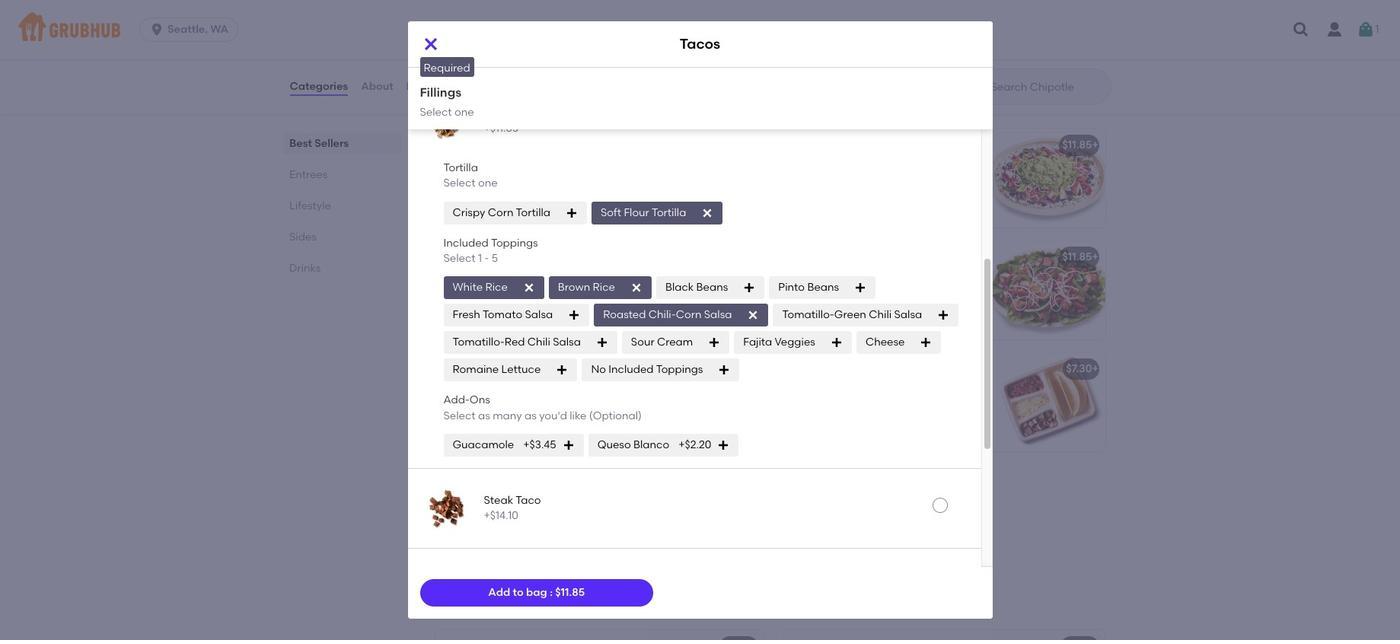 Task type: vqa. For each thing, say whether or not it's contained in the screenshot.
Mushroom to the top
no



Task type: describe. For each thing, give the bounding box(es) containing it.
kid's
[[444, 475, 470, 488]]

kid's quesadilla image
[[650, 465, 764, 564]]

1 vertical spatial queso
[[598, 439, 631, 451]]

toppings
[[465, 418, 511, 431]]

chips & queso blanco
[[447, 8, 563, 21]]

1 vertical spatial tacos
[[680, 35, 721, 53]]

brown
[[558, 281, 590, 294]]

1 vertical spatial blanco
[[634, 439, 670, 451]]

svg image for black beans
[[744, 282, 756, 294]]

sofritas,
[[444, 403, 485, 416]]

seller for $11.85
[[816, 124, 841, 134]]

seller for $4.30
[[475, 348, 500, 358]]

or left milk.
[[514, 527, 524, 540]]

svg image for fresh tomato salsa
[[568, 309, 581, 322]]

and inside your choice of freshly grilled meat, sofritas, or guacamole, and up to five toppings served in a soft or hard-shell tortilla.
[[565, 403, 586, 416]]

svg image inside "seattle, wa" button
[[149, 22, 165, 37]]

fruit
[[490, 512, 511, 525]]

one for tortilla
[[478, 177, 498, 190]]

tomatillo-red chili salsa
[[453, 336, 581, 349]]

grilled
[[556, 387, 588, 400]]

veggies
[[775, 336, 816, 349]]

meat, inside cheese in a flour tortilla with your choice of meat, sofritas or fajita veggies and three included sides.
[[495, 288, 525, 301]]

carne asada taco image
[[423, 17, 472, 66]]

you'd
[[539, 409, 567, 422]]

best sellers
[[289, 137, 349, 150]]

chili for green
[[869, 309, 892, 322]]

svg image inside 1 button
[[1358, 21, 1376, 39]]

svg image for sour cream
[[709, 337, 721, 349]]

cream
[[657, 336, 693, 349]]

romaine lettuce
[[453, 363, 541, 376]]

includes
[[444, 512, 488, 525]]

chili for red
[[528, 336, 550, 349]]

roasted chili-corn salsa
[[603, 309, 732, 322]]

$11.85 + for "burrito" image
[[722, 139, 758, 152]]

pinto
[[779, 281, 805, 294]]

svg image for pinto beans
[[855, 282, 867, 294]]

white rice
[[453, 281, 508, 294]]

reviews
[[406, 80, 449, 93]]

categories
[[290, 80, 348, 93]]

one for fillings
[[455, 106, 474, 118]]

crispy corn tortilla
[[453, 206, 551, 219]]

$7.30 +
[[1067, 363, 1099, 376]]

beans for pinto beans
[[808, 281, 839, 294]]

chili-
[[649, 309, 676, 322]]

three
[[510, 303, 537, 316]]

tortilla.
[[499, 434, 535, 447]]

choice inside cheese in a flour tortilla with your choice of meat, sofritas or fajita veggies and three included sides.
[[444, 288, 479, 301]]

fresh
[[453, 309, 480, 322]]

no included toppings
[[591, 363, 703, 376]]

tomatillo- for red
[[453, 336, 505, 349]]

burrito
[[444, 139, 480, 152]]

tortilla up included toppings select 1 - 5
[[516, 206, 551, 219]]

1 vertical spatial quesadilla
[[472, 475, 529, 488]]

1 horizontal spatial corn
[[676, 309, 702, 322]]

bag
[[526, 586, 547, 599]]

fillings select one
[[420, 85, 474, 118]]

black beans
[[666, 281, 728, 294]]

fillings
[[420, 85, 462, 100]]

sellers
[[314, 137, 349, 150]]

+ for kid's build your own image
[[1093, 363, 1099, 376]]

your
[[597, 272, 619, 285]]

a inside with a side of rice and beans. includes fruit or kid's chips and organic juice or milk.
[[471, 496, 478, 509]]

1 button
[[1358, 16, 1380, 43]]

svg image for romaine lettuce
[[556, 364, 568, 376]]

sides.
[[587, 303, 616, 316]]

salad image
[[991, 241, 1105, 340]]

tacos button
[[845, 0, 1105, 58]]

fajita veggies
[[744, 336, 816, 349]]

fresh tomato salsa
[[453, 309, 553, 322]]

svg image for crispy corn tortilla
[[566, 207, 578, 219]]

and up kid's
[[539, 496, 559, 509]]

many
[[493, 409, 522, 422]]

your
[[444, 387, 467, 400]]

(optional)
[[589, 409, 642, 422]]

5
[[492, 252, 498, 265]]

in inside cheese in a flour tortilla with your choice of meat, sofritas or fajita veggies and three included sides.
[[486, 272, 495, 285]]

burrito image
[[650, 129, 764, 228]]

select inside fillings select one
[[420, 106, 452, 118]]

best for sides
[[289, 137, 312, 150]]

add
[[488, 586, 510, 599]]

select inside included toppings select 1 - 5
[[444, 252, 476, 265]]

drinks
[[289, 262, 321, 275]]

soft
[[601, 206, 622, 219]]

cheese in a flour tortilla with your choice of meat, sofritas or fajita veggies and three included sides.
[[444, 272, 619, 316]]

of inside with a side of rice and beans. includes fruit or kid's chips and organic juice or milk.
[[504, 496, 514, 509]]

tomatillo- for green
[[783, 309, 835, 322]]

seattle, wa
[[168, 23, 228, 36]]

svg image for soft flour tortilla
[[702, 207, 714, 219]]

a inside your choice of freshly grilled meat, sofritas, or guacamole, and up to five toppings served in a soft or hard-shell tortilla.
[[562, 418, 569, 431]]

milk.
[[527, 527, 551, 540]]

+$2.20
[[679, 439, 712, 451]]

of inside cheese in a flour tortilla with your choice of meat, sofritas or fajita veggies and three included sides.
[[482, 288, 492, 301]]

or inside cheese in a flour tortilla with your choice of meat, sofritas or fajita veggies and three included sides.
[[568, 288, 578, 301]]

2 as from the left
[[525, 409, 537, 422]]

about button
[[360, 59, 394, 114]]

sides
[[289, 231, 316, 244]]

included
[[540, 303, 584, 316]]

kid's build your own image
[[991, 353, 1105, 452]]

seattle, wa button
[[139, 18, 244, 42]]

chips & queso blanco button
[[435, 0, 833, 58]]

chips
[[552, 512, 579, 525]]

included toppings select 1 - 5
[[444, 237, 538, 265]]

svg image for tomatillo-green chili salsa
[[938, 309, 950, 322]]

tortilla inside cheese in a flour tortilla with your choice of meat, sofritas or fajita veggies and three included sides.
[[535, 272, 570, 285]]

beans for black beans
[[697, 281, 728, 294]]

taco
[[516, 494, 541, 507]]

required
[[424, 62, 470, 75]]

$4.30
[[727, 363, 755, 376]]

0 horizontal spatial lifestyle
[[289, 200, 331, 212]]

Search Chipotle search field
[[990, 80, 1106, 94]]

meat, inside your choice of freshly grilled meat, sofritas, or guacamole, and up to five toppings served in a soft or hard-shell tortilla.
[[590, 387, 621, 400]]

blanco inside chips & queso blanco button
[[526, 8, 563, 21]]

tortilla select one
[[444, 162, 498, 190]]

-
[[485, 252, 489, 265]]

soft
[[571, 418, 591, 431]]



Task type: locate. For each thing, give the bounding box(es) containing it.
svg image for no included toppings
[[719, 364, 731, 376]]

hard-
[[444, 434, 473, 447]]

add-ons select as many as you'd like (optional)
[[444, 394, 642, 422]]

select up crispy
[[444, 177, 476, 190]]

1 horizontal spatial to
[[605, 403, 615, 416]]

1 inside button
[[1376, 23, 1380, 36]]

1 vertical spatial one
[[478, 177, 498, 190]]

choice
[[444, 288, 479, 301], [470, 387, 504, 400]]

veggies
[[444, 303, 484, 316]]

1 vertical spatial meat,
[[590, 387, 621, 400]]

meat, up up
[[590, 387, 621, 400]]

0 vertical spatial meat,
[[495, 288, 525, 301]]

beans right black
[[697, 281, 728, 294]]

queso
[[490, 8, 524, 21], [598, 439, 631, 451]]

chips
[[447, 8, 477, 21]]

0 vertical spatial blanco
[[526, 8, 563, 21]]

beans.
[[562, 496, 596, 509]]

0 vertical spatial choice
[[444, 288, 479, 301]]

2 vertical spatial tacos
[[444, 366, 475, 379]]

2 rice from the left
[[593, 281, 615, 294]]

five
[[444, 418, 462, 431]]

of up many at the bottom of the page
[[507, 387, 517, 400]]

quesadilla up steak
[[472, 475, 529, 488]]

black
[[666, 281, 694, 294]]

sour
[[631, 336, 655, 349]]

queso inside button
[[490, 8, 524, 21]]

0 vertical spatial of
[[482, 288, 492, 301]]

+ for "burrito" image
[[751, 139, 758, 152]]

main navigation navigation
[[0, 0, 1401, 59]]

0 vertical spatial lifestyle
[[289, 200, 331, 212]]

quesadilla up white
[[444, 251, 501, 264]]

entrees
[[432, 93, 492, 112], [289, 168, 327, 181]]

svg image for brown rice
[[631, 282, 643, 294]]

0 vertical spatial queso
[[490, 8, 524, 21]]

0 horizontal spatial a
[[471, 496, 478, 509]]

seller
[[816, 124, 841, 134], [475, 348, 500, 358]]

0 horizontal spatial meat,
[[495, 288, 525, 301]]

1 vertical spatial 1
[[478, 252, 482, 265]]

of
[[482, 288, 492, 301], [507, 387, 517, 400], [504, 496, 514, 509]]

wa
[[210, 23, 228, 36]]

flour inside cheese in a flour tortilla with your choice of meat, sofritas or fajita veggies and three included sides.
[[507, 272, 533, 285]]

+$3.45
[[523, 439, 556, 451]]

0 horizontal spatial corn
[[488, 206, 514, 219]]

one inside tortilla select one
[[478, 177, 498, 190]]

guacamole
[[453, 439, 514, 451]]

add-
[[444, 394, 470, 407]]

salsa for tomatillo-green chili salsa
[[895, 309, 923, 322]]

pinto beans
[[779, 281, 839, 294]]

tomatillo- down the pinto beans
[[783, 309, 835, 322]]

crispy
[[453, 206, 485, 219]]

+$14.10
[[484, 509, 519, 522]]

1 horizontal spatial flour
[[624, 206, 649, 219]]

included
[[444, 237, 489, 250], [609, 363, 654, 376]]

organic
[[444, 527, 484, 540]]

1 horizontal spatial chili
[[869, 309, 892, 322]]

select inside add-ons select as many as you'd like (optional)
[[444, 409, 476, 422]]

blanco
[[526, 8, 563, 21], [634, 439, 670, 451]]

select down fillings
[[420, 106, 452, 118]]

1 horizontal spatial one
[[478, 177, 498, 190]]

1 horizontal spatial best
[[454, 348, 473, 358]]

1 beans from the left
[[697, 281, 728, 294]]

0 horizontal spatial to
[[513, 586, 524, 599]]

0 horizontal spatial beans
[[697, 281, 728, 294]]

1 as from the left
[[478, 409, 490, 422]]

and down the beans.
[[582, 512, 602, 525]]

guacamole,
[[501, 403, 563, 416]]

cheese down tomatillo-green chili salsa
[[866, 336, 905, 349]]

barbacoa taco image
[[423, 564, 472, 613]]

select left -
[[444, 252, 476, 265]]

svg image
[[422, 35, 440, 53], [702, 207, 714, 219], [523, 282, 535, 294], [744, 282, 756, 294], [855, 282, 867, 294], [748, 309, 760, 322], [831, 337, 843, 349], [719, 364, 731, 376], [563, 439, 575, 452], [718, 439, 730, 452]]

1 horizontal spatial toppings
[[656, 363, 703, 376]]

quesadilla image
[[650, 241, 764, 340]]

0 horizontal spatial queso
[[490, 8, 524, 21]]

1 vertical spatial a
[[562, 418, 569, 431]]

a inside cheese in a flour tortilla with your choice of meat, sofritas or fajita veggies and three included sides.
[[498, 272, 505, 285]]

1 horizontal spatial lifestyle
[[432, 595, 500, 614]]

tortilla down the burrito
[[444, 162, 478, 175]]

blanco right & on the top of the page
[[526, 8, 563, 21]]

cheese for cheese in a flour tortilla with your choice of meat, sofritas or fajita veggies and three included sides.
[[444, 272, 484, 285]]

2 horizontal spatial best
[[795, 124, 814, 134]]

to inside your choice of freshly grilled meat, sofritas, or guacamole, and up to five toppings served in a soft or hard-shell tortilla.
[[605, 403, 615, 416]]

2 vertical spatial of
[[504, 496, 514, 509]]

best for $11.85
[[795, 124, 814, 134]]

balanced macros bowl image
[[650, 631, 764, 641]]

0 horizontal spatial cheese
[[444, 272, 484, 285]]

tomatillo-
[[783, 309, 835, 322], [453, 336, 505, 349]]

1 horizontal spatial tacos
[[680, 35, 721, 53]]

to
[[605, 403, 615, 416], [513, 586, 524, 599]]

select down add-
[[444, 409, 476, 422]]

categories button
[[289, 59, 349, 114]]

corn
[[488, 206, 514, 219], [676, 309, 702, 322]]

1 horizontal spatial rice
[[593, 281, 615, 294]]

1 vertical spatial seller
[[475, 348, 500, 358]]

1 vertical spatial lifestyle
[[432, 595, 500, 614]]

rice for brown rice
[[593, 281, 615, 294]]

tortilla right soft
[[652, 206, 686, 219]]

svg image for roasted chili-corn salsa
[[748, 309, 760, 322]]

add to bag : $11.85
[[488, 586, 585, 599]]

rice up sides. on the left top of the page
[[593, 281, 615, 294]]

2 horizontal spatial a
[[562, 418, 569, 431]]

brown rice
[[558, 281, 615, 294]]

1 vertical spatial to
[[513, 586, 524, 599]]

one down fillings
[[455, 106, 474, 118]]

as left you'd
[[525, 409, 537, 422]]

in
[[486, 272, 495, 285], [550, 418, 559, 431]]

meat, up three
[[495, 288, 525, 301]]

1 vertical spatial tomatillo-
[[453, 336, 505, 349]]

entrees down required
[[432, 93, 492, 112]]

1 vertical spatial included
[[609, 363, 654, 376]]

1 horizontal spatial cheese
[[866, 336, 905, 349]]

steak taco +$14.10
[[484, 494, 541, 522]]

1 vertical spatial best
[[289, 137, 312, 150]]

1 horizontal spatial blanco
[[634, 439, 670, 451]]

+ for "salad" image
[[1093, 251, 1099, 264]]

svg image for cheese
[[920, 337, 933, 349]]

rice
[[486, 281, 508, 294], [593, 281, 615, 294]]

svg image for fajita veggies
[[831, 337, 843, 349]]

1 horizontal spatial queso
[[598, 439, 631, 451]]

lifestyle
[[289, 200, 331, 212], [432, 595, 500, 614]]

salsa
[[525, 309, 553, 322], [704, 309, 732, 322], [895, 309, 923, 322], [553, 336, 581, 349]]

salsa down included
[[553, 336, 581, 349]]

like
[[570, 409, 587, 422]]

tortilla inside tortilla select one
[[444, 162, 478, 175]]

0 horizontal spatial blanco
[[526, 8, 563, 21]]

steak taco image
[[423, 484, 472, 533]]

about
[[361, 80, 393, 93]]

svg image for tomatillo-red chili salsa
[[596, 337, 608, 349]]

chili right green
[[869, 309, 892, 322]]

1 vertical spatial choice
[[470, 387, 504, 400]]

best
[[795, 124, 814, 134], [289, 137, 312, 150], [454, 348, 473, 358]]

0 horizontal spatial entrees
[[289, 168, 327, 181]]

toppings down cream
[[656, 363, 703, 376]]

to right up
[[605, 403, 615, 416]]

1 horizontal spatial a
[[498, 272, 505, 285]]

no
[[591, 363, 606, 376]]

cheese for cheese
[[866, 336, 905, 349]]

served
[[513, 418, 548, 431]]

kid's
[[526, 512, 549, 525]]

lifestyle up sides
[[289, 200, 331, 212]]

1 horizontal spatial beans
[[808, 281, 839, 294]]

corn right crispy
[[488, 206, 514, 219]]

0 horizontal spatial tomatillo-
[[453, 336, 505, 349]]

+$11.85 button
[[408, 82, 981, 161]]

0 horizontal spatial as
[[478, 409, 490, 422]]

+$11.85
[[484, 122, 519, 135]]

and inside cheese in a flour tortilla with your choice of meat, sofritas or fajita veggies and three included sides.
[[487, 303, 507, 316]]

juice
[[487, 527, 511, 540]]

0 vertical spatial quesadilla
[[444, 251, 501, 264]]

choice up veggies
[[444, 288, 479, 301]]

1 vertical spatial corn
[[676, 309, 702, 322]]

flour
[[624, 206, 649, 219], [507, 272, 533, 285]]

0 horizontal spatial tacos
[[444, 366, 475, 379]]

2 beans from the left
[[808, 281, 839, 294]]

a
[[498, 272, 505, 285], [562, 418, 569, 431], [471, 496, 478, 509]]

1 rice from the left
[[486, 281, 508, 294]]

lifestyle down organic
[[432, 595, 500, 614]]

burrito bowl image
[[991, 129, 1105, 228]]

0 vertical spatial tomatillo-
[[783, 309, 835, 322]]

0 vertical spatial seller
[[816, 124, 841, 134]]

or up toppings
[[487, 403, 498, 416]]

tortilla up the sofritas
[[535, 272, 570, 285]]

0 vertical spatial a
[[498, 272, 505, 285]]

soft flour tortilla
[[601, 206, 686, 219]]

1 vertical spatial entrees
[[289, 168, 327, 181]]

1 vertical spatial chili
[[528, 336, 550, 349]]

and left three
[[487, 303, 507, 316]]

entrees down best sellers
[[289, 168, 327, 181]]

or
[[568, 288, 578, 301], [487, 403, 498, 416], [593, 418, 604, 431], [513, 512, 524, 525], [514, 527, 524, 540]]

toppings up 5
[[491, 237, 538, 250]]

seattle,
[[168, 23, 208, 36]]

salsa down the black beans at the top of the page
[[704, 309, 732, 322]]

tacos image
[[650, 353, 764, 452]]

as down ons
[[478, 409, 490, 422]]

with
[[572, 272, 594, 285]]

0 horizontal spatial best
[[289, 137, 312, 150]]

0 vertical spatial corn
[[488, 206, 514, 219]]

tortilla
[[444, 162, 478, 175], [516, 206, 551, 219], [652, 206, 686, 219], [535, 272, 570, 285]]

side
[[480, 496, 501, 509]]

in inside your choice of freshly grilled meat, sofritas, or guacamole, and up to five toppings served in a soft or hard-shell tortilla.
[[550, 418, 559, 431]]

tomatillo-green chili salsa
[[783, 309, 923, 322]]

a left side
[[471, 496, 478, 509]]

1 horizontal spatial best seller
[[795, 124, 841, 134]]

0 horizontal spatial rice
[[486, 281, 508, 294]]

salsa for roasted chili-corn salsa
[[704, 309, 732, 322]]

corn down the black beans at the top of the page
[[676, 309, 702, 322]]

1 inside included toppings select 1 - 5
[[478, 252, 482, 265]]

0 horizontal spatial chili
[[528, 336, 550, 349]]

of up +$14.10
[[504, 496, 514, 509]]

svg image for white rice
[[523, 282, 535, 294]]

roasted
[[603, 309, 646, 322]]

queso down the (optional)
[[598, 439, 631, 451]]

one inside fillings select one
[[455, 106, 474, 118]]

included down sour
[[609, 363, 654, 376]]

0 vertical spatial in
[[486, 272, 495, 285]]

choice down romaine lettuce
[[470, 387, 504, 400]]

included inside included toppings select 1 - 5
[[444, 237, 489, 250]]

1 vertical spatial in
[[550, 418, 559, 431]]

tacos inside button
[[856, 8, 887, 21]]

1 vertical spatial best seller
[[454, 348, 500, 358]]

toppings inside included toppings select 1 - 5
[[491, 237, 538, 250]]

your choice of freshly grilled meat, sofritas, or guacamole, and up to five toppings served in a soft or hard-shell tortilla.
[[444, 387, 621, 447]]

tacos
[[856, 8, 887, 21], [680, 35, 721, 53], [444, 366, 475, 379]]

of inside your choice of freshly grilled meat, sofritas, or guacamole, and up to five toppings served in a soft or hard-shell tortilla.
[[507, 387, 517, 400]]

a left soft in the bottom of the page
[[562, 418, 569, 431]]

:
[[550, 586, 553, 599]]

with
[[444, 496, 468, 509]]

tomatillo- up romaine
[[453, 336, 505, 349]]

salsa right green
[[895, 309, 923, 322]]

chicken taco image
[[423, 97, 472, 146]]

and
[[487, 303, 507, 316], [565, 403, 586, 416], [539, 496, 559, 509], [582, 512, 602, 525]]

in right served
[[550, 418, 559, 431]]

blanco left +$2.20 on the bottom of the page
[[634, 439, 670, 451]]

0 horizontal spatial flour
[[507, 272, 533, 285]]

0 vertical spatial to
[[605, 403, 615, 416]]

of up 'tomato'
[[482, 288, 492, 301]]

or down up
[[593, 418, 604, 431]]

0 vertical spatial one
[[455, 106, 474, 118]]

0 vertical spatial entrees
[[432, 93, 492, 112]]

0 vertical spatial toppings
[[491, 237, 538, 250]]

beans
[[697, 281, 728, 294], [808, 281, 839, 294]]

cheese up veggies
[[444, 272, 484, 285]]

romaine
[[453, 363, 499, 376]]

$11.85 + for "salad" image
[[1063, 251, 1099, 264]]

or down "rice"
[[513, 512, 524, 525]]

one up crispy corn tortilla
[[478, 177, 498, 190]]

0 vertical spatial flour
[[624, 206, 649, 219]]

select
[[420, 106, 452, 118], [444, 177, 476, 190], [444, 252, 476, 265], [444, 409, 476, 422]]

+
[[751, 139, 758, 152], [1093, 139, 1099, 152], [1093, 251, 1099, 264], [1093, 363, 1099, 376]]

freshly
[[520, 387, 553, 400]]

best seller for $11.85
[[795, 124, 841, 134]]

2 vertical spatial a
[[471, 496, 478, 509]]

choice inside your choice of freshly grilled meat, sofritas, or guacamole, and up to five toppings served in a soft or hard-shell tortilla.
[[470, 387, 504, 400]]

tomato
[[483, 309, 523, 322]]

sofritas
[[528, 288, 565, 301]]

0 vertical spatial 1
[[1376, 23, 1380, 36]]

in down -
[[486, 272, 495, 285]]

2 vertical spatial best
[[454, 348, 473, 358]]

0 vertical spatial best
[[795, 124, 814, 134]]

1 vertical spatial cheese
[[866, 336, 905, 349]]

0 horizontal spatial 1
[[478, 252, 482, 265]]

beans right pinto
[[808, 281, 839, 294]]

0 horizontal spatial best seller
[[454, 348, 500, 358]]

flour right soft
[[624, 206, 649, 219]]

1 horizontal spatial tomatillo-
[[783, 309, 835, 322]]

1 horizontal spatial as
[[525, 409, 537, 422]]

2 horizontal spatial tacos
[[856, 8, 887, 21]]

1 horizontal spatial meat,
[[590, 387, 621, 400]]

0 vertical spatial tacos
[[856, 8, 887, 21]]

0 vertical spatial included
[[444, 237, 489, 250]]

rice for white rice
[[486, 281, 508, 294]]

0 horizontal spatial seller
[[475, 348, 500, 358]]

best for $4.30
[[454, 348, 473, 358]]

and down grilled
[[565, 403, 586, 416]]

cheese
[[444, 272, 484, 285], [866, 336, 905, 349]]

salsa down the sofritas
[[525, 309, 553, 322]]

wholesome bowl image
[[991, 631, 1105, 641]]

0 horizontal spatial included
[[444, 237, 489, 250]]

included up -
[[444, 237, 489, 250]]

1 horizontal spatial in
[[550, 418, 559, 431]]

chili right "red"
[[528, 336, 550, 349]]

select inside tortilla select one
[[444, 177, 476, 190]]

&
[[479, 8, 488, 21]]

best seller for $4.30
[[454, 348, 500, 358]]

1 vertical spatial flour
[[507, 272, 533, 285]]

a down 5
[[498, 272, 505, 285]]

to left bag
[[513, 586, 524, 599]]

0 horizontal spatial one
[[455, 106, 474, 118]]

or down with
[[568, 288, 578, 301]]

salsa for tomatillo-red chili salsa
[[553, 336, 581, 349]]

1 horizontal spatial seller
[[816, 124, 841, 134]]

shell
[[473, 434, 496, 447]]

red
[[505, 336, 525, 349]]

svg image
[[1292, 21, 1311, 39], [1358, 21, 1376, 39], [149, 22, 165, 37], [566, 207, 578, 219], [631, 282, 643, 294], [568, 309, 581, 322], [938, 309, 950, 322], [596, 337, 608, 349], [709, 337, 721, 349], [920, 337, 933, 349], [556, 364, 568, 376]]

green
[[835, 309, 867, 322]]

0 horizontal spatial in
[[486, 272, 495, 285]]

ons
[[470, 394, 490, 407]]

queso right & on the top of the page
[[490, 8, 524, 21]]

sour cream
[[631, 336, 693, 349]]

cheese inside cheese in a flour tortilla with your choice of meat, sofritas or fajita veggies and three included sides.
[[444, 272, 484, 285]]

rice up 'tomato'
[[486, 281, 508, 294]]

0 vertical spatial chili
[[869, 309, 892, 322]]

up
[[589, 403, 602, 416]]

rice
[[517, 496, 536, 509]]

1 horizontal spatial entrees
[[432, 93, 492, 112]]

1 horizontal spatial 1
[[1376, 23, 1380, 36]]

queso blanco
[[598, 439, 670, 451]]

$7.30
[[1067, 363, 1093, 376]]

1 horizontal spatial included
[[609, 363, 654, 376]]

0 vertical spatial best seller
[[795, 124, 841, 134]]

reviews button
[[406, 59, 450, 114]]

1 vertical spatial of
[[507, 387, 517, 400]]

$11.85
[[722, 139, 751, 152], [1063, 139, 1093, 152], [1063, 251, 1093, 264], [555, 586, 585, 599]]

flour up the sofritas
[[507, 272, 533, 285]]

fajita
[[744, 336, 773, 349]]



